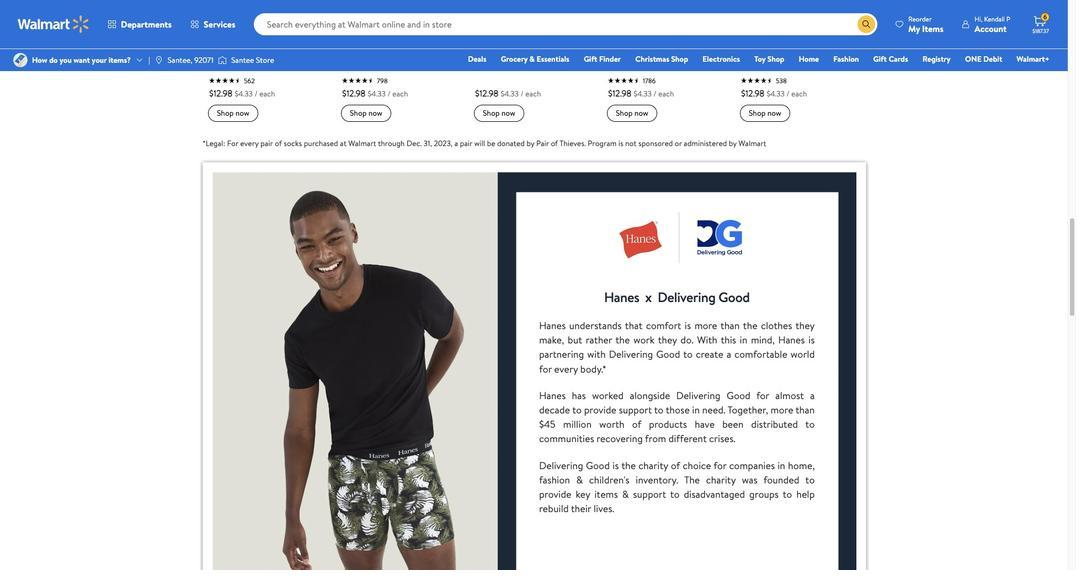Task type: locate. For each thing, give the bounding box(es) containing it.
cards
[[889, 54, 908, 65]]

you
[[60, 55, 72, 66]]

finder
[[599, 54, 621, 65]]

your
[[92, 55, 107, 66]]

2 shop from the left
[[768, 54, 785, 65]]

&
[[530, 54, 535, 65]]

p
[[1007, 14, 1011, 23]]

1 gift from the left
[[584, 54, 597, 65]]

Search search field
[[254, 13, 878, 35]]

1 horizontal spatial shop
[[768, 54, 785, 65]]

Walmart Site-Wide search field
[[254, 13, 878, 35]]

christmas
[[636, 54, 670, 65]]

92071
[[194, 55, 214, 66]]

0 horizontal spatial gift
[[584, 54, 597, 65]]

0 horizontal spatial  image
[[13, 53, 28, 67]]

2 gift from the left
[[874, 54, 887, 65]]

santee
[[231, 55, 254, 66]]

gift
[[584, 54, 597, 65], [874, 54, 887, 65]]

$187.37
[[1033, 27, 1049, 35]]

 image
[[13, 53, 28, 67], [154, 56, 163, 65]]

departments
[[121, 18, 172, 30]]

|
[[149, 55, 150, 66]]

shop for christmas shop
[[671, 54, 688, 65]]

how do you want your items?
[[32, 55, 131, 66]]

 image for santee, 92071
[[154, 56, 163, 65]]

gift inside 'link'
[[584, 54, 597, 65]]

gift cards
[[874, 54, 908, 65]]

gift left cards
[[874, 54, 887, 65]]

gift for gift cards
[[874, 54, 887, 65]]

shop right christmas
[[671, 54, 688, 65]]

essentials
[[537, 54, 570, 65]]

0 horizontal spatial shop
[[671, 54, 688, 65]]

one debit link
[[960, 53, 1008, 65]]

items?
[[109, 55, 131, 66]]

shop
[[671, 54, 688, 65], [768, 54, 785, 65]]

hi, kendall p account
[[975, 14, 1011, 35]]

walmart+
[[1017, 54, 1050, 65]]

one debit
[[965, 54, 1003, 65]]

 image left how
[[13, 53, 28, 67]]

1 shop from the left
[[671, 54, 688, 65]]

hi,
[[975, 14, 983, 23]]

 image
[[218, 55, 227, 66]]

services button
[[181, 11, 245, 38]]

deals
[[468, 54, 487, 65]]

shop right "toy"
[[768, 54, 785, 65]]

reorder my items
[[909, 14, 944, 35]]

 image right '|'
[[154, 56, 163, 65]]

1 horizontal spatial  image
[[154, 56, 163, 65]]

toy
[[755, 54, 766, 65]]

1 horizontal spatial gift
[[874, 54, 887, 65]]

shop for toy shop
[[768, 54, 785, 65]]

account
[[975, 22, 1007, 35]]

toy shop
[[755, 54, 785, 65]]

home link
[[794, 53, 824, 65]]

gift left finder at right
[[584, 54, 597, 65]]

my
[[909, 22, 920, 35]]

gift cards link
[[869, 53, 913, 65]]



Task type: describe. For each thing, give the bounding box(es) containing it.
fashion link
[[829, 53, 864, 65]]

santee, 92071
[[168, 55, 214, 66]]

toy shop link
[[750, 53, 790, 65]]

reorder
[[909, 14, 932, 23]]

6
[[1044, 12, 1047, 22]]

grocery & essentials link
[[496, 53, 575, 65]]

gift finder
[[584, 54, 621, 65]]

registry link
[[918, 53, 956, 65]]

 image for how do you want your items?
[[13, 53, 28, 67]]

gift finder link
[[579, 53, 626, 65]]

one
[[965, 54, 982, 65]]

items
[[922, 22, 944, 35]]

electronics
[[703, 54, 740, 65]]

walmart image
[[18, 15, 89, 33]]

do
[[49, 55, 58, 66]]

kendall
[[984, 14, 1005, 23]]

search icon image
[[862, 20, 871, 29]]

christmas shop
[[636, 54, 688, 65]]

6 $187.37
[[1033, 12, 1049, 35]]

services
[[204, 18, 236, 30]]

departments button
[[98, 11, 181, 38]]

how
[[32, 55, 47, 66]]

fashion
[[834, 54, 859, 65]]

grocery & essentials
[[501, 54, 570, 65]]

walmart+ link
[[1012, 53, 1055, 65]]

gift for gift finder
[[584, 54, 597, 65]]

electronics link
[[698, 53, 745, 65]]

store
[[256, 55, 274, 66]]

home
[[799, 54, 819, 65]]

registry
[[923, 54, 951, 65]]

deals link
[[463, 53, 492, 65]]

grocery
[[501, 54, 528, 65]]

debit
[[984, 54, 1003, 65]]

christmas shop link
[[631, 53, 693, 65]]

santee store
[[231, 55, 274, 66]]

santee,
[[168, 55, 193, 66]]

want
[[74, 55, 90, 66]]



Task type: vqa. For each thing, say whether or not it's contained in the screenshot.
2nd Gift
yes



